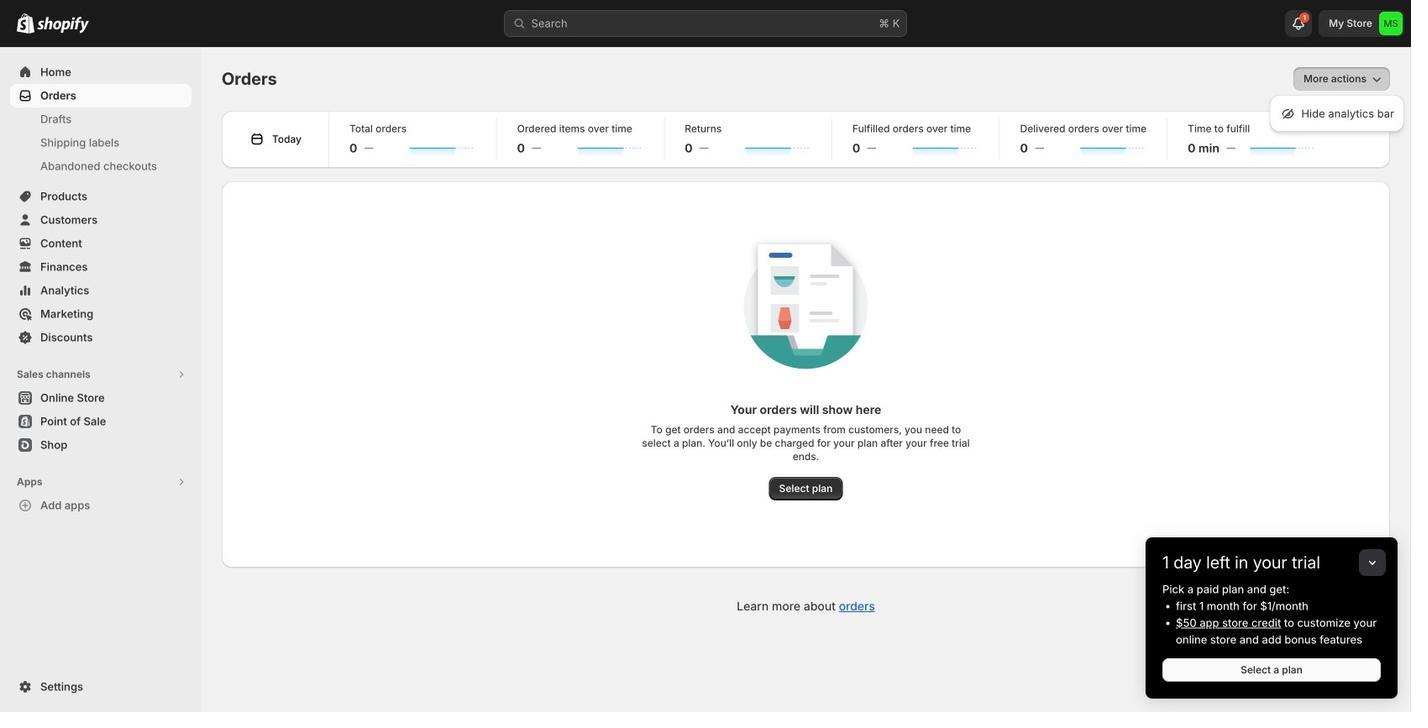 Task type: locate. For each thing, give the bounding box(es) containing it.
shopify image
[[17, 13, 34, 33]]



Task type: vqa. For each thing, say whether or not it's contained in the screenshot.
Add variant
no



Task type: describe. For each thing, give the bounding box(es) containing it.
shopify image
[[37, 17, 89, 33]]

my store image
[[1379, 12, 1403, 35]]



